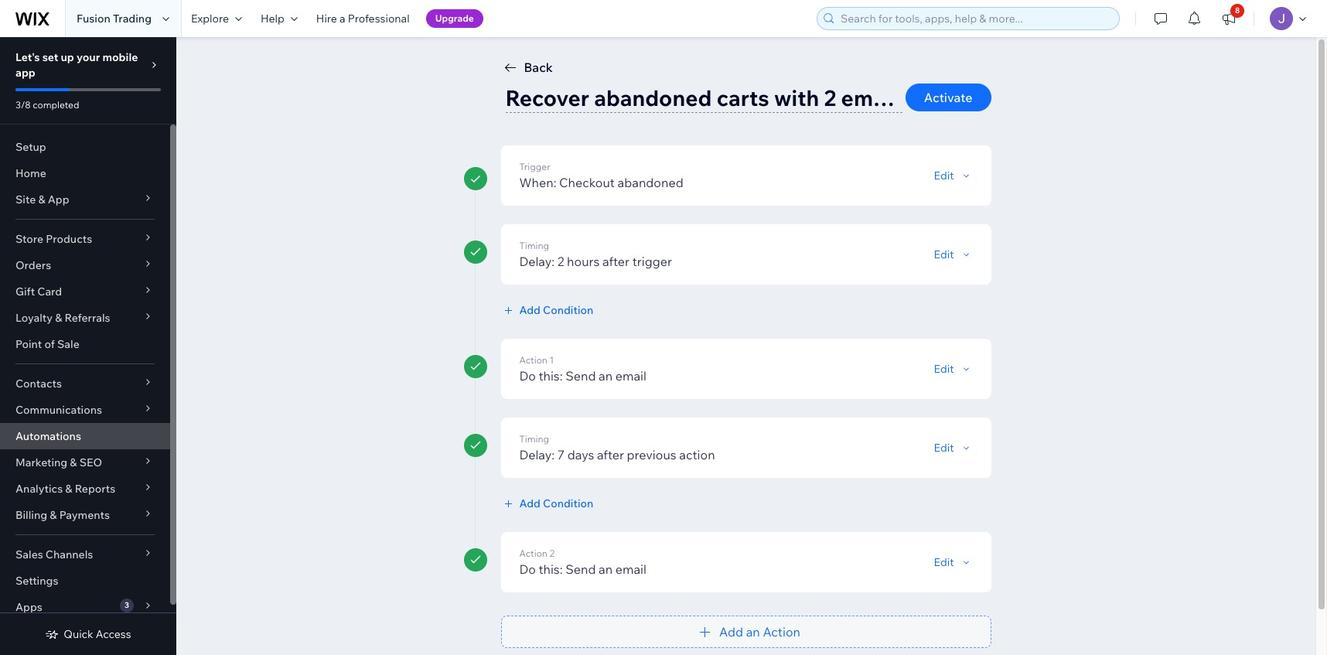 Task type: locate. For each thing, give the bounding box(es) containing it.
delay: left hours
[[519, 254, 555, 269]]

2
[[824, 84, 836, 111], [558, 254, 564, 269], [550, 548, 555, 559]]

5 edit button from the top
[[934, 555, 973, 569]]

1 vertical spatial send
[[566, 562, 596, 577]]

store products
[[15, 232, 92, 246]]

add condition
[[519, 303, 594, 317], [519, 497, 594, 511]]

& inside dropdown button
[[50, 508, 57, 522]]

2 vertical spatial add
[[719, 624, 743, 640]]

after right hours
[[603, 254, 630, 269]]

upgrade button
[[426, 9, 483, 28]]

an inside action 2 do this: send an email
[[599, 562, 613, 577]]

1 vertical spatial add
[[519, 497, 541, 511]]

checkout
[[559, 175, 615, 190]]

a
[[340, 12, 346, 26]]

analytics
[[15, 482, 63, 496]]

0 vertical spatial an
[[599, 368, 613, 384]]

add condition button for 2
[[501, 303, 594, 317]]

& right loyalty
[[55, 311, 62, 325]]

trigger
[[632, 254, 672, 269]]

1 this: from the top
[[539, 368, 563, 384]]

1 add condition from the top
[[519, 303, 594, 317]]

2 vertical spatial 2
[[550, 548, 555, 559]]

do inside action 2 do this: send an email
[[519, 562, 536, 577]]

add
[[519, 303, 541, 317], [519, 497, 541, 511], [719, 624, 743, 640]]

send inside action 1 do this: send an email
[[566, 368, 596, 384]]

3 edit from the top
[[934, 362, 954, 376]]

action 2 do this: send an email
[[519, 548, 647, 577]]

condition for hours
[[543, 303, 594, 317]]

abandoned inside trigger when: checkout abandoned
[[618, 175, 684, 190]]

0 horizontal spatial 2
[[550, 548, 555, 559]]

action inside button
[[763, 624, 801, 640]]

1 delay: from the top
[[519, 254, 555, 269]]

after inside timing delay: 2 hours after trigger
[[603, 254, 630, 269]]

1 vertical spatial add condition button
[[501, 497, 594, 511]]

timing inside timing delay: 7 days after previous action
[[519, 433, 549, 445]]

settings link
[[0, 568, 170, 594]]

an for days
[[599, 562, 613, 577]]

3 edit button from the top
[[934, 362, 973, 376]]

email for previous
[[616, 562, 647, 577]]

1 do from the top
[[519, 368, 536, 384]]

2 add condition from the top
[[519, 497, 594, 511]]

this: inside action 2 do this: send an email
[[539, 562, 563, 577]]

1 vertical spatial do
[[519, 562, 536, 577]]

add condition button up 1
[[501, 303, 594, 317]]

add inside button
[[719, 624, 743, 640]]

2 condition from the top
[[543, 497, 594, 511]]

0 vertical spatial add condition button
[[501, 303, 594, 317]]

point of sale
[[15, 337, 80, 351]]

add condition button
[[501, 303, 594, 317], [501, 497, 594, 511]]

0 vertical spatial 2
[[824, 84, 836, 111]]

trigger
[[519, 161, 551, 172]]

do inside action 1 do this: send an email
[[519, 368, 536, 384]]

action inside action 1 do this: send an email
[[519, 354, 548, 366]]

delay: for delay: 2 hours after trigger
[[519, 254, 555, 269]]

condition down 7
[[543, 497, 594, 511]]

1 vertical spatial an
[[599, 562, 613, 577]]

products
[[46, 232, 92, 246]]

help
[[261, 12, 285, 26]]

1 vertical spatial timing
[[519, 433, 549, 445]]

1 email from the top
[[616, 368, 647, 384]]

action inside action 2 do this: send an email
[[519, 548, 548, 559]]

Search for tools, apps, help & more... field
[[836, 8, 1115, 29]]

0 vertical spatial action
[[519, 354, 548, 366]]

0 vertical spatial send
[[566, 368, 596, 384]]

with
[[774, 84, 819, 111]]

1 vertical spatial email
[[616, 562, 647, 577]]

email inside action 2 do this: send an email
[[616, 562, 647, 577]]

billing & payments button
[[0, 502, 170, 528]]

send for days
[[566, 562, 596, 577]]

2 horizontal spatial 2
[[824, 84, 836, 111]]

timing for delay: 7 days after previous action
[[519, 433, 549, 445]]

1 add condition button from the top
[[501, 303, 594, 317]]

& left seo
[[70, 456, 77, 470]]

4 edit from the top
[[934, 441, 954, 455]]

condition down hours
[[543, 303, 594, 317]]

communications button
[[0, 397, 170, 423]]

email inside action 1 do this: send an email
[[616, 368, 647, 384]]

action for delay: 7 days after previous action
[[519, 548, 548, 559]]

2 vertical spatial an
[[746, 624, 760, 640]]

& right billing on the bottom of the page
[[50, 508, 57, 522]]

do
[[519, 368, 536, 384], [519, 562, 536, 577]]

2 do from the top
[[519, 562, 536, 577]]

action
[[519, 354, 548, 366], [519, 548, 548, 559], [763, 624, 801, 640]]

send
[[566, 368, 596, 384], [566, 562, 596, 577]]

1 vertical spatial 2
[[558, 254, 564, 269]]

1 vertical spatial delay:
[[519, 447, 555, 463]]

site & app button
[[0, 186, 170, 213]]

8 button
[[1212, 0, 1246, 37]]

2 edit button from the top
[[934, 248, 973, 261]]

0 vertical spatial delay:
[[519, 254, 555, 269]]

2 add condition button from the top
[[501, 497, 594, 511]]

edit button for action 1 do this: send an email
[[934, 362, 973, 376]]

2 vertical spatial action
[[763, 624, 801, 640]]

1 edit from the top
[[934, 169, 954, 183]]

& left reports
[[65, 482, 72, 496]]

recover abandoned carts with 2 emails
[[505, 84, 909, 111]]

timing delay: 2 hours after trigger
[[519, 240, 672, 269]]

delay: inside timing delay: 2 hours after trigger
[[519, 254, 555, 269]]

1 horizontal spatial 2
[[558, 254, 564, 269]]

payments
[[59, 508, 110, 522]]

app
[[48, 193, 69, 207]]

gift card button
[[0, 278, 170, 305]]

3/8 completed
[[15, 99, 79, 111]]

timing for delay: 2 hours after trigger
[[519, 240, 549, 251]]

this:
[[539, 368, 563, 384], [539, 562, 563, 577]]

add condition up 1
[[519, 303, 594, 317]]

2 email from the top
[[616, 562, 647, 577]]

this: for 7
[[539, 562, 563, 577]]

delay: left 7
[[519, 447, 555, 463]]

1 timing from the top
[[519, 240, 549, 251]]

1 vertical spatial action
[[519, 548, 548, 559]]

delay: for delay: 7 days after previous action
[[519, 447, 555, 463]]

home link
[[0, 160, 170, 186]]

add for delay: 2 hours after trigger
[[519, 303, 541, 317]]

1 condition from the top
[[543, 303, 594, 317]]

sales channels
[[15, 548, 93, 562]]

2 inside timing delay: 2 hours after trigger
[[558, 254, 564, 269]]

after right days
[[597, 447, 624, 463]]

send inside action 2 do this: send an email
[[566, 562, 596, 577]]

0 vertical spatial condition
[[543, 303, 594, 317]]

sales channels button
[[0, 541, 170, 568]]

0 vertical spatial add condition
[[519, 303, 594, 317]]

fusion
[[77, 12, 110, 26]]

add condition button down 7
[[501, 497, 594, 511]]

0 vertical spatial timing
[[519, 240, 549, 251]]

0 vertical spatial after
[[603, 254, 630, 269]]

2 timing from the top
[[519, 433, 549, 445]]

0 vertical spatial add
[[519, 303, 541, 317]]

5 edit from the top
[[934, 555, 954, 569]]

after inside timing delay: 7 days after previous action
[[597, 447, 624, 463]]

1 vertical spatial this:
[[539, 562, 563, 577]]

sidebar element
[[0, 37, 176, 655]]

add condition down 7
[[519, 497, 594, 511]]

abandoned
[[594, 84, 712, 111], [618, 175, 684, 190]]

after
[[603, 254, 630, 269], [597, 447, 624, 463]]

2 this: from the top
[[539, 562, 563, 577]]

let's set up your mobile app
[[15, 50, 138, 80]]

2 edit from the top
[[934, 248, 954, 261]]

0 vertical spatial this:
[[539, 368, 563, 384]]

this: inside action 1 do this: send an email
[[539, 368, 563, 384]]

0 vertical spatial email
[[616, 368, 647, 384]]

home
[[15, 166, 46, 180]]

hire a professional link
[[307, 0, 419, 37]]

1 vertical spatial condition
[[543, 497, 594, 511]]

& inside 'popup button'
[[65, 482, 72, 496]]

analytics & reports button
[[0, 476, 170, 502]]

add condition for 2
[[519, 303, 594, 317]]

an inside action 1 do this: send an email
[[599, 368, 613, 384]]

delay:
[[519, 254, 555, 269], [519, 447, 555, 463]]

1 edit button from the top
[[934, 169, 973, 183]]

an
[[599, 368, 613, 384], [599, 562, 613, 577], [746, 624, 760, 640]]

marketing & seo button
[[0, 449, 170, 476]]

1 vertical spatial after
[[597, 447, 624, 463]]

delay: inside timing delay: 7 days after previous action
[[519, 447, 555, 463]]

& right site
[[38, 193, 45, 207]]

4 edit button from the top
[[934, 441, 973, 455]]

edit
[[934, 169, 954, 183], [934, 248, 954, 261], [934, 362, 954, 376], [934, 441, 954, 455], [934, 555, 954, 569]]

trigger when: checkout abandoned
[[519, 161, 684, 190]]

edit button
[[934, 169, 973, 183], [934, 248, 973, 261], [934, 362, 973, 376], [934, 441, 973, 455], [934, 555, 973, 569]]

timing inside timing delay: 2 hours after trigger
[[519, 240, 549, 251]]

2 delay: from the top
[[519, 447, 555, 463]]

1 send from the top
[[566, 368, 596, 384]]

email for trigger
[[616, 368, 647, 384]]

app
[[15, 66, 35, 80]]

1 vertical spatial abandoned
[[618, 175, 684, 190]]

2 send from the top
[[566, 562, 596, 577]]

0 vertical spatial do
[[519, 368, 536, 384]]

7
[[558, 447, 565, 463]]

&
[[38, 193, 45, 207], [55, 311, 62, 325], [70, 456, 77, 470], [65, 482, 72, 496], [50, 508, 57, 522]]

1 vertical spatial add condition
[[519, 497, 594, 511]]



Task type: describe. For each thing, give the bounding box(es) containing it.
recover
[[505, 84, 589, 111]]

action for delay: 2 hours after trigger
[[519, 354, 548, 366]]

0 vertical spatial abandoned
[[594, 84, 712, 111]]

timing delay: 7 days after previous action
[[519, 433, 715, 463]]

back
[[524, 60, 553, 75]]

edit for timing delay: 7 days after previous action
[[934, 441, 954, 455]]

your
[[77, 50, 100, 64]]

add condition for 7
[[519, 497, 594, 511]]

add for delay: 7 days after previous action
[[519, 497, 541, 511]]

sale
[[57, 337, 80, 351]]

analytics & reports
[[15, 482, 115, 496]]

setup
[[15, 140, 46, 154]]

billing
[[15, 508, 47, 522]]

trading
[[113, 12, 152, 26]]

1
[[550, 354, 554, 366]]

add an action button
[[501, 616, 991, 648]]

& for site
[[38, 193, 45, 207]]

loyalty & referrals
[[15, 311, 110, 325]]

point of sale link
[[0, 331, 170, 357]]

send for hours
[[566, 368, 596, 384]]

after for previous
[[597, 447, 624, 463]]

2 inside action 2 do this: send an email
[[550, 548, 555, 559]]

carts
[[717, 84, 769, 111]]

marketing
[[15, 456, 67, 470]]

referrals
[[65, 311, 110, 325]]

days
[[568, 447, 594, 463]]

activate
[[924, 90, 973, 105]]

orders button
[[0, 252, 170, 278]]

quick access button
[[45, 627, 131, 641]]

communications
[[15, 403, 102, 417]]

sales
[[15, 548, 43, 562]]

point
[[15, 337, 42, 351]]

& for marketing
[[70, 456, 77, 470]]

gift
[[15, 285, 35, 299]]

automations link
[[0, 423, 170, 449]]

site & app
[[15, 193, 69, 207]]

reports
[[75, 482, 115, 496]]

previous
[[627, 447, 677, 463]]

site
[[15, 193, 36, 207]]

this: for 2
[[539, 368, 563, 384]]

contacts button
[[0, 371, 170, 397]]

& for billing
[[50, 508, 57, 522]]

edit button for action 2 do this: send an email
[[934, 555, 973, 569]]

do for delay: 7 days after previous action
[[519, 562, 536, 577]]

store products button
[[0, 226, 170, 252]]

3/8
[[15, 99, 31, 111]]

quick
[[64, 627, 93, 641]]

of
[[44, 337, 55, 351]]

do for delay: 2 hours after trigger
[[519, 368, 536, 384]]

edit button for timing delay: 2 hours after trigger
[[934, 248, 973, 261]]

contacts
[[15, 377, 62, 391]]

gift card
[[15, 285, 62, 299]]

professional
[[348, 12, 410, 26]]

automations
[[15, 429, 81, 443]]

set
[[42, 50, 58, 64]]

when:
[[519, 175, 557, 190]]

upgrade
[[435, 12, 474, 24]]

an for hours
[[599, 368, 613, 384]]

fusion trading
[[77, 12, 152, 26]]

action 1 do this: send an email
[[519, 354, 647, 384]]

action
[[679, 447, 715, 463]]

add an action
[[719, 624, 801, 640]]

setup link
[[0, 134, 170, 160]]

add condition button for 7
[[501, 497, 594, 511]]

seo
[[79, 456, 102, 470]]

edit button for timing delay: 7 days after previous action
[[934, 441, 973, 455]]

edit for trigger when: checkout abandoned
[[934, 169, 954, 183]]

hire
[[316, 12, 337, 26]]

store
[[15, 232, 43, 246]]

explore
[[191, 12, 229, 26]]

activate button
[[906, 84, 991, 111]]

after for trigger
[[603, 254, 630, 269]]

3
[[125, 600, 129, 610]]

edit for action 2 do this: send an email
[[934, 555, 954, 569]]

edit for action 1 do this: send an email
[[934, 362, 954, 376]]

back button
[[501, 58, 553, 77]]

hire a professional
[[316, 12, 410, 26]]

loyalty
[[15, 311, 53, 325]]

billing & payments
[[15, 508, 110, 522]]

marketing & seo
[[15, 456, 102, 470]]

apps
[[15, 600, 42, 614]]

access
[[96, 627, 131, 641]]

let's
[[15, 50, 40, 64]]

completed
[[33, 99, 79, 111]]

quick access
[[64, 627, 131, 641]]

8
[[1235, 5, 1240, 15]]

condition for days
[[543, 497, 594, 511]]

help button
[[251, 0, 307, 37]]

up
[[61, 50, 74, 64]]

mobile
[[102, 50, 138, 64]]

emails
[[841, 84, 909, 111]]

hours
[[567, 254, 600, 269]]

settings
[[15, 574, 58, 588]]

& for loyalty
[[55, 311, 62, 325]]

channels
[[46, 548, 93, 562]]

an inside button
[[746, 624, 760, 640]]

orders
[[15, 258, 51, 272]]

edit for timing delay: 2 hours after trigger
[[934, 248, 954, 261]]

edit button for trigger when: checkout abandoned
[[934, 169, 973, 183]]

& for analytics
[[65, 482, 72, 496]]



